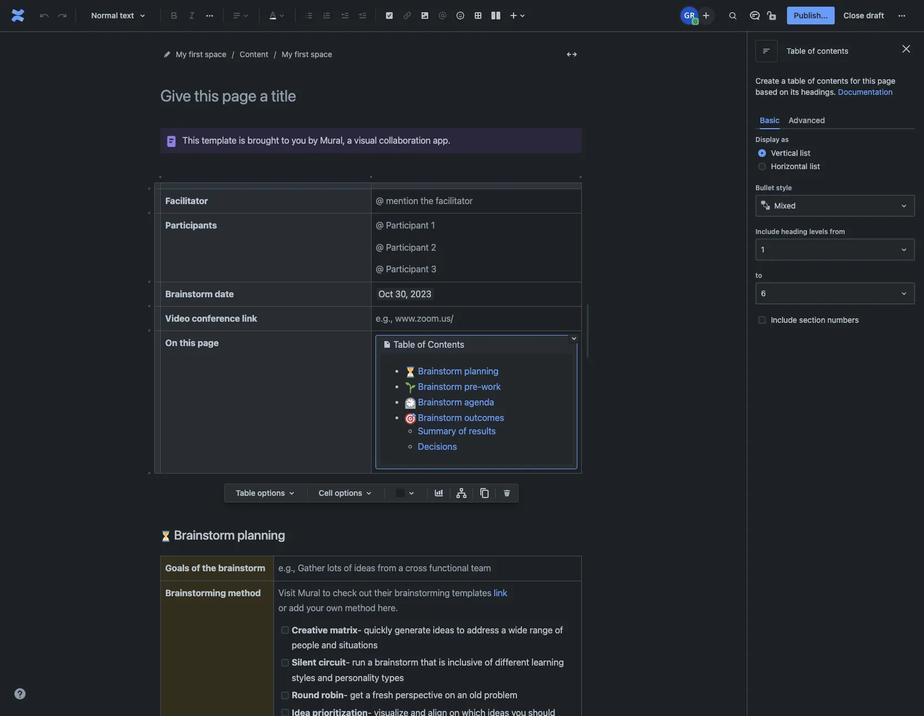 Task type: describe. For each thing, give the bounding box(es) containing it.
list for vertical list
[[800, 148, 811, 158]]

- for matrix
[[358, 625, 362, 635]]

undo ⌘z image
[[38, 9, 51, 22]]

creative matrix
[[292, 625, 358, 635]]

6
[[761, 289, 766, 298]]

a inside create a table of contents for this page based on its headings.
[[782, 76, 786, 85]]

30,
[[395, 289, 408, 299]]

0 horizontal spatial is
[[239, 135, 245, 145]]

:hourglass_flowing_sand: image
[[160, 531, 171, 542]]

run
[[352, 658, 366, 668]]

cell background image
[[405, 487, 418, 500]]

open image for 6
[[898, 287, 911, 300]]

publish... button
[[788, 7, 835, 24]]

bold ⌘b image
[[168, 9, 181, 22]]

and for personality
[[318, 673, 333, 683]]

conference
[[192, 313, 240, 323]]

table of contents
[[394, 340, 465, 350]]

outcomes
[[464, 413, 504, 423]]

close
[[844, 11, 865, 20]]

a right get
[[366, 690, 370, 700]]

greg robinson image
[[681, 7, 699, 24]]

as
[[782, 135, 789, 144]]

confluence image
[[9, 7, 27, 24]]

link image
[[401, 9, 414, 22]]

oct
[[379, 289, 393, 299]]

method
[[228, 588, 261, 598]]

brainstorm pre-work
[[416, 382, 501, 392]]

creative
[[292, 625, 328, 635]]

styles
[[292, 673, 315, 683]]

publish...
[[794, 11, 828, 20]]

bullet
[[756, 184, 775, 192]]

this inside create a table of contents for this page based on its headings.
[[863, 76, 876, 85]]

table for table of contents
[[787, 46, 806, 56]]

open image
[[898, 199, 911, 213]]

to text field
[[761, 288, 763, 299]]

from
[[830, 228, 845, 236]]

vertical
[[771, 148, 798, 158]]

brainstorming
[[165, 588, 226, 598]]

situations
[[339, 640, 378, 650]]

app.
[[433, 135, 451, 145]]

2 vertical spatial -
[[344, 690, 348, 700]]

- quickly generate ideas to address a wide range of people and situations
[[292, 625, 566, 650]]

this template is brought to you by mural, a visual collaboration app.
[[183, 135, 451, 145]]

a inside - run a brainstorm that is inclusive of different learning styles and personality types
[[368, 658, 373, 668]]

table for table options
[[236, 488, 256, 498]]

display
[[756, 135, 780, 144]]

text
[[120, 11, 134, 20]]

brainstorm for brainstorm agenda link
[[418, 397, 462, 407]]

participants
[[165, 220, 217, 230]]

bullet list ⌘⇧8 image
[[302, 9, 316, 22]]

wide
[[509, 625, 527, 635]]

expand dropdown menu image for table options
[[285, 487, 298, 500]]

types
[[382, 673, 404, 683]]

open image for 1
[[898, 243, 911, 256]]

collaboration
[[379, 135, 431, 145]]

video
[[165, 313, 190, 323]]

options for cell options
[[335, 488, 362, 498]]

visual
[[354, 135, 377, 145]]

results
[[469, 426, 496, 436]]

style
[[776, 184, 792, 192]]

brainstorming method
[[165, 588, 261, 598]]

advanced
[[789, 115, 825, 125]]

content
[[240, 49, 268, 59]]

table options button
[[229, 487, 303, 500]]

emoji image
[[454, 9, 467, 22]]

indent tab image
[[356, 9, 369, 22]]

1
[[761, 245, 765, 254]]

of inside the summary of results decisions
[[459, 426, 467, 436]]

cell
[[319, 488, 333, 498]]

normal text button
[[80, 3, 156, 28]]

cell options button
[[312, 487, 380, 500]]

range
[[530, 625, 553, 635]]

generate
[[395, 625, 431, 635]]

to for visual
[[281, 135, 289, 145]]

goals
[[165, 563, 189, 573]]

1 my first space link from the left
[[176, 48, 226, 61]]

:seedling: image
[[405, 382, 416, 393]]

of left contents
[[418, 340, 426, 350]]

learning
[[532, 658, 564, 668]]

that
[[421, 658, 437, 668]]

of inside - run a brainstorm that is inclusive of different learning styles and personality types
[[485, 658, 493, 668]]

section
[[799, 315, 826, 325]]

people
[[292, 640, 319, 650]]

italic ⌘i image
[[185, 9, 199, 22]]

space for 1st my first space link
[[205, 49, 226, 59]]

1 horizontal spatial planning
[[464, 366, 499, 376]]

a inside the - quickly generate ideas to address a wide range of people and situations
[[502, 625, 506, 635]]

Main content area, start typing to enter text. text field
[[154, 128, 590, 716]]

1 vertical spatial brainstorm planning
[[171, 528, 285, 543]]

mixed
[[775, 201, 796, 210]]

brainstorm pre-work link
[[405, 382, 501, 393]]

video conference link
[[165, 313, 257, 323]]

2 my first space link from the left
[[282, 48, 332, 61]]

brainstorm agenda
[[416, 397, 494, 407]]

2023
[[411, 289, 432, 299]]

include heading levels from
[[756, 228, 845, 236]]

my first space for 1st my first space link
[[176, 49, 226, 59]]

different
[[495, 658, 529, 668]]

close image
[[900, 42, 913, 55]]

find and replace image
[[727, 9, 740, 22]]

space for second my first space link
[[311, 49, 332, 59]]

display as
[[756, 135, 789, 144]]

of inside create a table of contents for this page based on its headings.
[[808, 76, 815, 85]]

display as option group
[[756, 147, 916, 173]]

brainstorm planning link
[[405, 366, 499, 378]]

old
[[470, 690, 482, 700]]

robin
[[322, 690, 344, 700]]

help image
[[13, 687, 27, 701]]

brainstorm up the video
[[165, 289, 213, 299]]

circuit
[[319, 658, 346, 668]]

2 horizontal spatial to
[[756, 271, 762, 280]]

remove image
[[500, 487, 514, 500]]

Give this page a title text field
[[160, 87, 582, 105]]

table for table of contents
[[394, 340, 415, 350]]

close draft button
[[837, 7, 891, 24]]

of down 'publish...' button
[[808, 46, 815, 56]]

work
[[482, 382, 501, 392]]

date
[[215, 289, 234, 299]]

Include heading levels from text field
[[761, 244, 763, 255]]



Task type: locate. For each thing, give the bounding box(es) containing it.
and for situations
[[322, 640, 337, 650]]

space down numbered list ⌘⇧7 'icon'
[[311, 49, 332, 59]]

1 vertical spatial on
[[445, 690, 455, 700]]

silent circuit
[[292, 658, 346, 668]]

0 horizontal spatial page
[[198, 338, 219, 348]]

my first space down bullet list ⌘⇧8 icon
[[282, 49, 332, 59]]

summary
[[418, 426, 456, 436]]

facilitator
[[165, 196, 208, 206]]

0 vertical spatial page
[[878, 76, 896, 85]]

no restrictions image
[[766, 9, 780, 22]]

brainstorm up 'summary' in the bottom of the page
[[418, 413, 462, 423]]

1 vertical spatial planning
[[238, 528, 285, 543]]

address
[[467, 625, 499, 635]]

open image inside the to element
[[898, 287, 911, 300]]

0 vertical spatial is
[[239, 135, 245, 145]]

0 horizontal spatial my first space
[[176, 49, 226, 59]]

is inside - run a brainstorm that is inclusive of different learning styles and personality types
[[439, 658, 445, 668]]

include left section
[[771, 315, 797, 325]]

0 vertical spatial this
[[863, 76, 876, 85]]

- left get
[[344, 690, 348, 700]]

brainstorm up types
[[375, 658, 418, 668]]

ideas
[[433, 625, 454, 635]]

:timer: image
[[405, 398, 416, 409]]

- inside the - quickly generate ideas to address a wide range of people and situations
[[358, 625, 362, 635]]

include
[[756, 228, 780, 236], [771, 315, 797, 325]]

1 options from the left
[[258, 488, 285, 498]]

0 horizontal spatial options
[[258, 488, 285, 498]]

2 first from the left
[[295, 49, 309, 59]]

0 horizontal spatial to
[[281, 135, 289, 145]]

link up address
[[494, 588, 508, 598]]

0 horizontal spatial on
[[445, 690, 455, 700]]

to for of
[[457, 625, 465, 635]]

based
[[756, 87, 778, 97]]

normal
[[91, 11, 118, 20]]

1 horizontal spatial brainstorm
[[375, 658, 418, 668]]

0 horizontal spatial my first space link
[[176, 48, 226, 61]]

a left "table"
[[782, 76, 786, 85]]

agenda
[[464, 397, 494, 407]]

page inside main content area, start typing to enter text. text box
[[198, 338, 219, 348]]

brainstorm for brainstorm outcomes link
[[418, 413, 462, 423]]

editor toolbar toolbar
[[225, 484, 518, 514]]

first right move this page icon
[[189, 49, 203, 59]]

problem
[[484, 690, 518, 700]]

1 vertical spatial to
[[756, 271, 762, 280]]

brainstorm for brainstorm planning link
[[418, 366, 462, 376]]

content link
[[240, 48, 268, 61]]

numbered list ⌘⇧7 image
[[320, 9, 333, 22]]

on this page
[[165, 338, 219, 348]]

0 horizontal spatial expand dropdown menu image
[[285, 487, 298, 500]]

1 my first space from the left
[[176, 49, 226, 59]]

of up headings.
[[808, 76, 815, 85]]

1 vertical spatial list
[[810, 162, 820, 171]]

:dart: image
[[405, 413, 416, 425], [405, 413, 416, 425]]

0 horizontal spatial table
[[236, 488, 256, 498]]

headings.
[[801, 87, 836, 97]]

0 vertical spatial planning
[[464, 366, 499, 376]]

1 horizontal spatial my first space
[[282, 49, 332, 59]]

my first space link right move this page icon
[[176, 48, 226, 61]]

none radio inside display as option group
[[758, 149, 766, 157]]

my right move this page icon
[[176, 49, 187, 59]]

1 vertical spatial open image
[[898, 287, 911, 300]]

my right content
[[282, 49, 293, 59]]

:hourglass_flowing_sand: image
[[405, 367, 416, 378], [405, 367, 416, 378], [160, 531, 171, 542]]

options
[[258, 488, 285, 498], [335, 488, 362, 498]]

to left you
[[281, 135, 289, 145]]

normal text
[[91, 11, 134, 20]]

comment icon image
[[749, 9, 762, 22]]

my first space link
[[176, 48, 226, 61], [282, 48, 332, 61]]

0 vertical spatial include
[[756, 228, 780, 236]]

summary of results link
[[418, 426, 496, 436]]

table image
[[472, 9, 485, 22]]

options for table options
[[258, 488, 285, 498]]

- inside - run a brainstorm that is inclusive of different learning styles and personality types
[[346, 658, 350, 668]]

0 vertical spatial and
[[322, 640, 337, 650]]

mention image
[[436, 9, 449, 22]]

None radio
[[758, 163, 766, 170]]

1 vertical spatial this
[[180, 338, 196, 348]]

page inside create a table of contents for this page based on its headings.
[[878, 76, 896, 85]]

a right run
[[368, 658, 373, 668]]

move this page image
[[163, 50, 171, 59]]

and down the silent circuit
[[318, 673, 333, 683]]

you
[[292, 135, 306, 145]]

list right horizontal
[[810, 162, 820, 171]]

2 vertical spatial table
[[236, 488, 256, 498]]

brainstorm for a
[[375, 658, 418, 668]]

brainstorm
[[218, 563, 265, 573], [375, 658, 418, 668]]

2 open image from the top
[[898, 287, 911, 300]]

invite to edit image
[[700, 9, 713, 22]]

on left its
[[780, 87, 789, 97]]

create
[[756, 76, 780, 85]]

of left "the"
[[191, 563, 200, 573]]

1 vertical spatial contents
[[817, 76, 849, 85]]

1 horizontal spatial table
[[394, 340, 415, 350]]

page up the documentation
[[878, 76, 896, 85]]

1 vertical spatial table
[[394, 340, 415, 350]]

make page full-width image
[[565, 48, 579, 61]]

2 options from the left
[[335, 488, 362, 498]]

chart image
[[432, 487, 446, 500]]

expand dropdown menu image
[[285, 487, 298, 500], [362, 487, 376, 500]]

1 horizontal spatial is
[[439, 658, 445, 668]]

table inside dropdown button
[[236, 488, 256, 498]]

1 my from the left
[[176, 49, 187, 59]]

open image
[[898, 243, 911, 256], [898, 287, 911, 300]]

is left the brought
[[239, 135, 245, 145]]

is right that
[[439, 658, 445, 668]]

0 vertical spatial -
[[358, 625, 362, 635]]

get
[[350, 690, 363, 700]]

table options
[[236, 488, 285, 498]]

redo ⌘⇧z image
[[55, 9, 69, 22]]

- up the situations
[[358, 625, 362, 635]]

more image
[[896, 9, 909, 22]]

confluence image
[[9, 7, 27, 24]]

link link
[[494, 588, 508, 598]]

expand dropdown menu image for cell options
[[362, 487, 376, 500]]

basic
[[760, 115, 780, 125]]

my first space right move this page icon
[[176, 49, 226, 59]]

to right ideas
[[457, 625, 465, 635]]

2 space from the left
[[311, 49, 332, 59]]

brainstorm for brainstorm pre-work link on the bottom of page
[[418, 382, 462, 392]]

1 horizontal spatial my first space link
[[282, 48, 332, 61]]

1 horizontal spatial my
[[282, 49, 293, 59]]

table
[[787, 46, 806, 56], [394, 340, 415, 350], [236, 488, 256, 498]]

open image inside include heading levels from element
[[898, 243, 911, 256]]

include for include heading levels from
[[756, 228, 780, 236]]

1 horizontal spatial this
[[863, 76, 876, 85]]

its
[[791, 87, 799, 97]]

summary of results decisions
[[418, 426, 496, 452]]

tab list
[[756, 111, 916, 129]]

on
[[780, 87, 789, 97], [445, 690, 455, 700]]

include section numbers
[[771, 315, 859, 325]]

outdent ⇧tab image
[[338, 9, 351, 22]]

the
[[202, 563, 216, 573]]

0 vertical spatial on
[[780, 87, 789, 97]]

brainstorm up method
[[218, 563, 265, 573]]

on inside create a table of contents for this page based on its headings.
[[780, 87, 789, 97]]

options right cell
[[335, 488, 362, 498]]

1 open image from the top
[[898, 243, 911, 256]]

for
[[851, 76, 861, 85]]

1 vertical spatial and
[[318, 673, 333, 683]]

table
[[788, 76, 806, 85]]

decisions
[[418, 442, 457, 452]]

this
[[183, 135, 199, 145]]

- for circuit
[[346, 658, 350, 668]]

my first space link down bullet list ⌘⇧8 icon
[[282, 48, 332, 61]]

planning
[[464, 366, 499, 376], [238, 528, 285, 543]]

panel note image
[[165, 135, 178, 148]]

page down video conference link
[[198, 338, 219, 348]]

of left different
[[485, 658, 493, 668]]

0 vertical spatial brainstorm planning
[[416, 366, 499, 376]]

draft
[[867, 11, 884, 20]]

brainstorm for the
[[218, 563, 265, 573]]

contents up headings.
[[817, 76, 849, 85]]

template
[[202, 135, 237, 145]]

planning up pre-
[[464, 366, 499, 376]]

a left "wide"
[[502, 625, 506, 635]]

this up the documentation
[[863, 76, 876, 85]]

layouts image
[[489, 9, 503, 22]]

0 horizontal spatial first
[[189, 49, 203, 59]]

- run a brainstorm that is inclusive of different learning styles and personality types
[[292, 658, 566, 683]]

copy image
[[478, 487, 491, 500]]

and down creative matrix
[[322, 640, 337, 650]]

1 horizontal spatial page
[[878, 76, 896, 85]]

to
[[281, 135, 289, 145], [756, 271, 762, 280], [457, 625, 465, 635]]

tab list containing basic
[[756, 111, 916, 129]]

1 horizontal spatial expand dropdown menu image
[[362, 487, 376, 500]]

none radio inside display as option group
[[758, 163, 766, 170]]

more formatting image
[[203, 9, 216, 22]]

link right conference
[[242, 313, 257, 323]]

brainstorm outcomes
[[416, 413, 504, 423]]

list for horizontal list
[[810, 162, 820, 171]]

include for include section numbers
[[771, 315, 797, 325]]

documentation
[[838, 87, 893, 97]]

oct 30, 2023
[[379, 289, 432, 299]]

0 horizontal spatial my
[[176, 49, 187, 59]]

and inside - run a brainstorm that is inclusive of different learning styles and personality types
[[318, 673, 333, 683]]

horizontal list
[[771, 162, 820, 171]]

1 vertical spatial is
[[439, 658, 445, 668]]

1 horizontal spatial on
[[780, 87, 789, 97]]

documentation link
[[838, 87, 893, 97]]

cell options
[[319, 488, 362, 498]]

decisions link
[[418, 442, 457, 452]]

this inside main content area, start typing to enter text. text box
[[180, 338, 196, 348]]

0 vertical spatial to
[[281, 135, 289, 145]]

to inside the - quickly generate ideas to address a wide range of people and situations
[[457, 625, 465, 635]]

first down bullet list ⌘⇧8 icon
[[295, 49, 309, 59]]

1 first from the left
[[189, 49, 203, 59]]

heading
[[782, 228, 808, 236]]

silent
[[292, 658, 317, 668]]

brainstorm up "the"
[[174, 528, 235, 543]]

- left run
[[346, 658, 350, 668]]

goals of the brainstorm
[[165, 563, 265, 573]]

0 vertical spatial open image
[[898, 243, 911, 256]]

list up horizontal list
[[800, 148, 811, 158]]

on inside main content area, start typing to enter text. text box
[[445, 690, 455, 700]]

1 horizontal spatial first
[[295, 49, 309, 59]]

bullet style
[[756, 184, 792, 192]]

2 my first space from the left
[[282, 49, 332, 59]]

numbers
[[828, 315, 859, 325]]

table of contents image
[[380, 338, 394, 351]]

of inside the - quickly generate ideas to address a wide range of people and situations
[[555, 625, 563, 635]]

horizontal
[[771, 162, 808, 171]]

and inside the - quickly generate ideas to address a wide range of people and situations
[[322, 640, 337, 650]]

of right range
[[555, 625, 563, 635]]

:seedling: image
[[405, 382, 416, 393]]

this right on
[[180, 338, 196, 348]]

is
[[239, 135, 245, 145], [439, 658, 445, 668]]

brainstorm planning up the brainstorm pre-work
[[416, 366, 499, 376]]

matrix
[[330, 625, 358, 635]]

a
[[782, 76, 786, 85], [347, 135, 352, 145], [502, 625, 506, 635], [368, 658, 373, 668], [366, 690, 370, 700]]

contents
[[428, 340, 465, 350]]

quickly
[[364, 625, 392, 635]]

1 horizontal spatial space
[[311, 49, 332, 59]]

manage connected data image
[[455, 487, 468, 500]]

brainstorm up brainstorm pre-work link on the bottom of page
[[418, 366, 462, 376]]

table inside main content area, start typing to enter text. text box
[[394, 340, 415, 350]]

2 horizontal spatial table
[[787, 46, 806, 56]]

expand dropdown menu image left cell
[[285, 487, 298, 500]]

fresh
[[373, 690, 393, 700]]

action item image
[[383, 9, 396, 22]]

include heading levels from element
[[756, 239, 916, 261]]

perspective
[[396, 690, 443, 700]]

by
[[308, 135, 318, 145]]

brainstorm down brainstorm pre-work link on the bottom of page
[[418, 397, 462, 407]]

0 vertical spatial brainstorm
[[218, 563, 265, 573]]

a left visual
[[347, 135, 352, 145]]

0 horizontal spatial link
[[242, 313, 257, 323]]

to up to text field
[[756, 271, 762, 280]]

round robin - get a fresh perspective on an old problem
[[292, 690, 518, 700]]

1 vertical spatial link
[[494, 588, 508, 598]]

my
[[176, 49, 187, 59], [282, 49, 293, 59]]

2 vertical spatial to
[[457, 625, 465, 635]]

None radio
[[758, 149, 766, 157]]

mural,
[[320, 135, 345, 145]]

0 vertical spatial list
[[800, 148, 811, 158]]

brainstorm date
[[165, 289, 234, 299]]

2 expand dropdown menu image from the left
[[362, 487, 376, 500]]

contents inside create a table of contents for this page based on its headings.
[[817, 76, 849, 85]]

space left content
[[205, 49, 226, 59]]

0 horizontal spatial brainstorm
[[218, 563, 265, 573]]

0 vertical spatial contents
[[817, 46, 849, 56]]

of down the brainstorm outcomes
[[459, 426, 467, 436]]

0 vertical spatial table
[[787, 46, 806, 56]]

0 horizontal spatial planning
[[238, 528, 285, 543]]

0 horizontal spatial this
[[180, 338, 196, 348]]

my first space for second my first space link
[[282, 49, 332, 59]]

close draft
[[844, 11, 884, 20]]

include up 1 at top
[[756, 228, 780, 236]]

1 expand dropdown menu image from the left
[[285, 487, 298, 500]]

1 horizontal spatial options
[[335, 488, 362, 498]]

brainstorm planning up goals of the brainstorm on the left bottom
[[171, 528, 285, 543]]

1 horizontal spatial brainstorm planning
[[416, 366, 499, 376]]

1 vertical spatial include
[[771, 315, 797, 325]]

1 horizontal spatial link
[[494, 588, 508, 598]]

1 space from the left
[[205, 49, 226, 59]]

add image, video, or file image
[[418, 9, 432, 22]]

1 horizontal spatial to
[[457, 625, 465, 635]]

contents up create a table of contents for this page based on its headings. on the top of the page
[[817, 46, 849, 56]]

brainstorm inside - run a brainstorm that is inclusive of different learning styles and personality types
[[375, 658, 418, 668]]

Bullet style text field
[[761, 200, 763, 212]]

on left an
[[445, 690, 455, 700]]

2 my from the left
[[282, 49, 293, 59]]

:timer: image
[[405, 398, 416, 409]]

brainstorm agenda link
[[405, 397, 494, 409]]

1 vertical spatial -
[[346, 658, 350, 668]]

to element
[[756, 283, 916, 305]]

0 vertical spatial link
[[242, 313, 257, 323]]

expand dropdown menu image left cell background image
[[362, 487, 376, 500]]

pre-
[[464, 382, 482, 392]]

brainstorm down brainstorm planning link
[[418, 382, 462, 392]]

0 horizontal spatial space
[[205, 49, 226, 59]]

0 horizontal spatial brainstorm planning
[[171, 528, 285, 543]]

planning down table options dropdown button
[[238, 528, 285, 543]]

bullet style element
[[756, 195, 916, 217]]

options left cell
[[258, 488, 285, 498]]

and
[[322, 640, 337, 650], [318, 673, 333, 683]]

1 vertical spatial page
[[198, 338, 219, 348]]

1 vertical spatial brainstorm
[[375, 658, 418, 668]]

inclusive
[[448, 658, 483, 668]]



Task type: vqa. For each thing, say whether or not it's contained in the screenshot.
bottommost contents
yes



